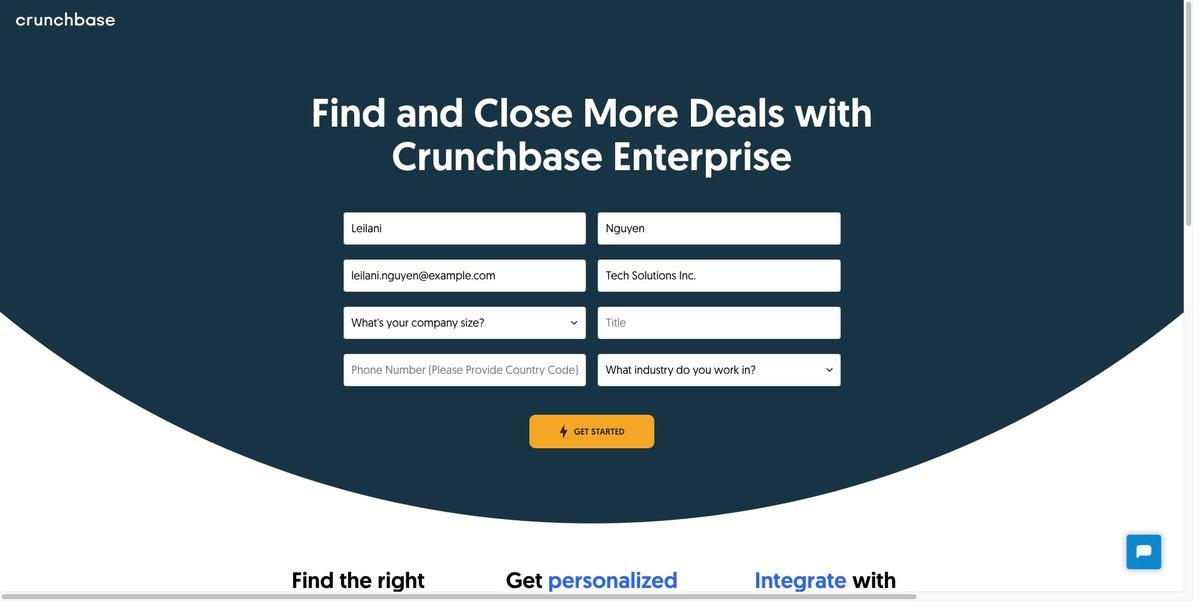 Task type: describe. For each thing, give the bounding box(es) containing it.
logo image
[[16, 12, 115, 26]]

Phone Number (Please Provide Country Code) telephone field
[[343, 354, 586, 386]]

Title text field
[[598, 307, 841, 339]]



Task type: locate. For each thing, give the bounding box(es) containing it.
Company Email email field
[[343, 260, 586, 292]]

First Name text field
[[343, 212, 586, 245]]

Company text field
[[598, 260, 841, 292]]

Last Name text field
[[598, 212, 841, 245]]



